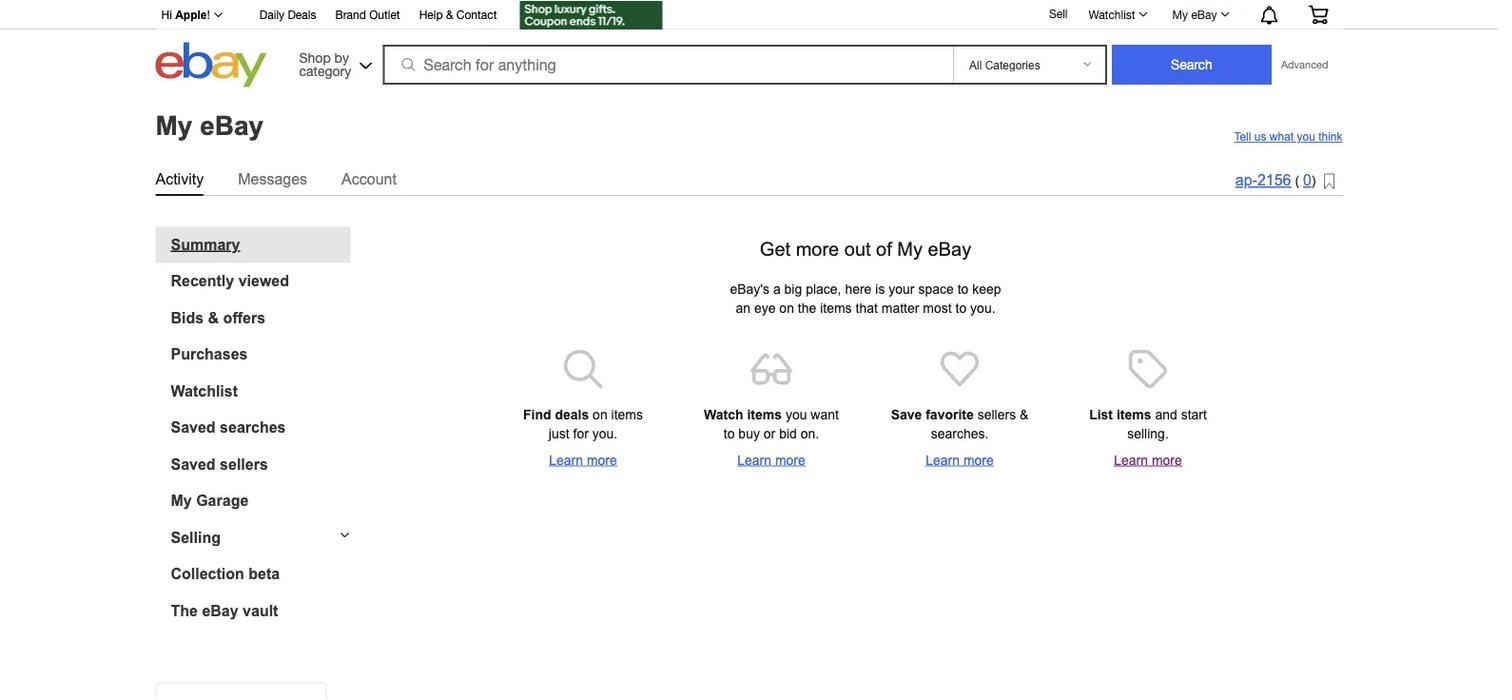 Task type: describe. For each thing, give the bounding box(es) containing it.
an
[[736, 301, 751, 315]]

items for list items
[[1117, 407, 1152, 422]]

out
[[845, 239, 871, 260]]

find
[[523, 407, 552, 422]]

shop by category button
[[291, 42, 376, 83]]

my inside 'link'
[[171, 493, 192, 510]]

selling
[[171, 529, 221, 546]]

summary
[[171, 236, 240, 253]]

searches
[[220, 419, 286, 436]]

learn more link for just
[[512, 451, 655, 470]]

for
[[573, 426, 589, 441]]

& for bids
[[208, 309, 219, 326]]

or
[[764, 426, 776, 441]]

here
[[845, 282, 872, 296]]

ap-
[[1236, 172, 1258, 189]]

account navigation
[[151, 0, 1343, 32]]

purchases link
[[171, 346, 351, 364]]

help & contact
[[419, 8, 497, 21]]

saved for saved sellers
[[171, 456, 216, 473]]

more for on items just for you.
[[587, 453, 617, 468]]

sell link
[[1041, 7, 1077, 20]]

offers
[[223, 309, 266, 326]]

think
[[1319, 130, 1343, 143]]

on items just for you.
[[549, 407, 643, 441]]

viewed
[[239, 273, 289, 290]]

get
[[760, 239, 791, 260]]

contact
[[457, 8, 497, 21]]

shop by category banner
[[151, 0, 1343, 92]]

what
[[1270, 130, 1294, 143]]

0 link
[[1304, 172, 1312, 189]]

0 vertical spatial you
[[1298, 130, 1316, 143]]

list items
[[1090, 407, 1152, 422]]

my ebay link
[[1163, 3, 1239, 26]]

selling.
[[1128, 426, 1169, 441]]

hi
[[161, 9, 172, 21]]

on inside on items just for you.
[[593, 407, 608, 422]]

watchlist inside account navigation
[[1089, 8, 1136, 21]]

shop
[[299, 49, 331, 65]]

vault
[[243, 602, 278, 620]]

bids & offers link
[[171, 309, 351, 327]]

daily
[[260, 8, 285, 21]]

0
[[1304, 172, 1312, 189]]

my garage
[[171, 493, 249, 510]]

keep
[[973, 282, 1002, 296]]

brand outlet
[[335, 8, 400, 21]]

purchases
[[171, 346, 248, 363]]

sell
[[1050, 7, 1068, 20]]

and
[[1156, 407, 1178, 422]]

my garage link
[[171, 493, 351, 510]]

tell us what you think
[[1235, 130, 1343, 143]]

list
[[1090, 407, 1113, 422]]

!
[[207, 9, 210, 21]]

0 horizontal spatial watchlist link
[[171, 383, 351, 400]]

brand
[[335, 8, 366, 21]]

just
[[549, 426, 570, 441]]

tell
[[1235, 130, 1252, 143]]

watchlist inside my ebay main content
[[171, 383, 238, 400]]

you. inside on items just for you.
[[593, 426, 618, 441]]

on.
[[801, 426, 820, 441]]

that
[[856, 301, 878, 315]]

& for sellers
[[1020, 407, 1029, 422]]

saved for saved searches
[[171, 419, 216, 436]]

advanced link
[[1272, 46, 1339, 84]]

learn more link for to
[[700, 451, 843, 470]]

learn more for searches.
[[926, 453, 994, 468]]

0 vertical spatial to
[[958, 282, 969, 296]]

learn more link for searches.
[[889, 451, 1032, 470]]

you. inside "ebay's a big place, here is your space to keep an eye on the items that matter most to you."
[[971, 301, 996, 315]]

most
[[923, 301, 952, 315]]

(
[[1296, 174, 1300, 188]]

big
[[785, 282, 802, 296]]

and start selling.
[[1128, 407, 1208, 441]]

is
[[876, 282, 885, 296]]

none submit inside shop by category banner
[[1112, 45, 1272, 85]]

shop by category
[[299, 49, 351, 79]]

activity
[[156, 170, 204, 187]]

activity link
[[156, 167, 204, 191]]

matter
[[882, 301, 920, 315]]

selling button
[[156, 529, 351, 547]]

searches.
[[931, 426, 989, 441]]

brand outlet link
[[335, 5, 400, 26]]

account
[[342, 170, 397, 187]]

saved searches link
[[171, 419, 351, 437]]

favorite
[[926, 407, 974, 422]]

more for sellers & searches.
[[964, 453, 994, 468]]

sellers inside saved sellers link
[[220, 456, 268, 473]]

category
[[299, 63, 351, 79]]

my inside account navigation
[[1173, 8, 1189, 21]]

buy
[[739, 426, 760, 441]]

recently viewed
[[171, 273, 289, 290]]

sellers & searches.
[[931, 407, 1029, 441]]

the
[[798, 301, 817, 315]]

place,
[[806, 282, 842, 296]]

saved sellers
[[171, 456, 268, 473]]



Task type: vqa. For each thing, say whether or not it's contained in the screenshot.
Report
no



Task type: locate. For each thing, give the bounding box(es) containing it.
bid
[[780, 426, 797, 441]]

1 vertical spatial you.
[[593, 426, 618, 441]]

0 horizontal spatial on
[[593, 407, 608, 422]]

1 horizontal spatial my ebay
[[1173, 8, 1218, 21]]

2156
[[1258, 172, 1292, 189]]

learn for just
[[549, 453, 583, 468]]

your
[[889, 282, 915, 296]]

my
[[1173, 8, 1189, 21], [156, 111, 193, 141], [898, 239, 923, 260], [171, 493, 192, 510]]

Search for anything text field
[[386, 47, 950, 83]]

learn for searches.
[[926, 453, 960, 468]]

0 horizontal spatial &
[[208, 309, 219, 326]]

0 vertical spatial you.
[[971, 301, 996, 315]]

2 learn more link from the left
[[700, 451, 843, 470]]

watchlist down purchases
[[171, 383, 238, 400]]

daily deals
[[260, 8, 316, 21]]

watchlist
[[1089, 8, 1136, 21], [171, 383, 238, 400]]

1 horizontal spatial watchlist link
[[1079, 3, 1157, 26]]

account link
[[342, 167, 397, 191]]

deals
[[555, 407, 589, 422]]

learn more for to
[[738, 453, 806, 468]]

watchlist right sell link
[[1089, 8, 1136, 21]]

ap-2156 link
[[1236, 172, 1292, 189]]

learn more link down selling.
[[1077, 451, 1220, 470]]

3 learn from the left
[[926, 453, 960, 468]]

1 vertical spatial watchlist
[[171, 383, 238, 400]]

learn more link down or on the bottom right
[[700, 451, 843, 470]]

2 saved from the top
[[171, 456, 216, 473]]

ebay inside account navigation
[[1192, 8, 1218, 21]]

0 vertical spatial on
[[780, 301, 795, 315]]

1 learn more link from the left
[[512, 451, 655, 470]]

& right help
[[446, 8, 453, 21]]

0 vertical spatial my ebay
[[1173, 8, 1218, 21]]

learn more for just
[[549, 453, 617, 468]]

learn more down for
[[549, 453, 617, 468]]

to left "keep"
[[958, 282, 969, 296]]

daily deals link
[[260, 5, 316, 26]]

summary link
[[171, 236, 351, 254]]

on down big
[[780, 301, 795, 315]]

watchlist link up saved searches link
[[171, 383, 351, 400]]

ap-2156 ( 0 )
[[1236, 172, 1317, 189]]

0 horizontal spatial you
[[786, 407, 807, 422]]

1 horizontal spatial sellers
[[978, 407, 1017, 422]]

items for watch items
[[747, 407, 782, 422]]

items inside "ebay's a big place, here is your space to keep an eye on the items that matter most to you."
[[820, 301, 852, 315]]

1 vertical spatial my ebay
[[156, 111, 264, 141]]

learn down just
[[549, 453, 583, 468]]

more down for
[[587, 453, 617, 468]]

learn down "searches."
[[926, 453, 960, 468]]

get more out of my ebay
[[760, 239, 972, 260]]

collection
[[171, 566, 244, 583]]

my ebay inside main content
[[156, 111, 264, 141]]

garage
[[196, 493, 249, 510]]

& right favorite
[[1020, 407, 1029, 422]]

1 horizontal spatial &
[[446, 8, 453, 21]]

0 vertical spatial watchlist
[[1089, 8, 1136, 21]]

learn for to
[[738, 453, 772, 468]]

3 learn more from the left
[[926, 453, 994, 468]]

to right most
[[956, 301, 967, 315]]

0 horizontal spatial watchlist
[[171, 383, 238, 400]]

2 vertical spatial to
[[724, 426, 735, 441]]

1 horizontal spatial you
[[1298, 130, 1316, 143]]

more up place, at right
[[796, 239, 840, 260]]

get the coupon image
[[520, 1, 663, 30]]

find deals
[[523, 407, 589, 422]]

help & contact link
[[419, 5, 497, 26]]

on inside "ebay's a big place, here is your space to keep an eye on the items that matter most to you."
[[780, 301, 795, 315]]

items for on items just for you.
[[612, 407, 643, 422]]

sellers down searches
[[220, 456, 268, 473]]

1 learn more from the left
[[549, 453, 617, 468]]

& for help
[[446, 8, 453, 21]]

2 learn from the left
[[738, 453, 772, 468]]

1 vertical spatial on
[[593, 407, 608, 422]]

sellers inside sellers & searches.
[[978, 407, 1017, 422]]

outlet
[[369, 8, 400, 21]]

& inside account navigation
[[446, 8, 453, 21]]

learn
[[549, 453, 583, 468], [738, 453, 772, 468], [926, 453, 960, 468], [1115, 453, 1149, 468]]

1 vertical spatial saved
[[171, 456, 216, 473]]

saved sellers link
[[171, 456, 351, 473]]

1 saved from the top
[[171, 419, 216, 436]]

ebay's
[[730, 282, 770, 296]]

you.
[[971, 301, 996, 315], [593, 426, 618, 441]]

advanced
[[1282, 59, 1329, 71]]

watch
[[704, 407, 744, 422]]

save favorite
[[891, 407, 974, 422]]

more down bid
[[776, 453, 806, 468]]

3 learn more link from the left
[[889, 451, 1032, 470]]

more down selling.
[[1152, 453, 1183, 468]]

watchlist link right sell link
[[1079, 3, 1157, 26]]

the ebay vault link
[[171, 602, 351, 620]]

my ebay inside account navigation
[[1173, 8, 1218, 21]]

us
[[1255, 130, 1267, 143]]

0 vertical spatial saved
[[171, 419, 216, 436]]

messages link
[[238, 167, 307, 191]]

you. right for
[[593, 426, 618, 441]]

learn for selling.
[[1115, 453, 1149, 468]]

more down "searches."
[[964, 453, 994, 468]]

learn more link down for
[[512, 451, 655, 470]]

by
[[335, 49, 349, 65]]

2 vertical spatial &
[[1020, 407, 1029, 422]]

4 learn more from the left
[[1115, 453, 1183, 468]]

1 vertical spatial you
[[786, 407, 807, 422]]

apple
[[175, 9, 207, 21]]

hi apple !
[[161, 9, 210, 21]]

1 learn from the left
[[549, 453, 583, 468]]

you up bid
[[786, 407, 807, 422]]

saved
[[171, 419, 216, 436], [171, 456, 216, 473]]

to inside 'you want to buy or bid on.'
[[724, 426, 735, 441]]

watchlist link
[[1079, 3, 1157, 26], [171, 383, 351, 400]]

of
[[877, 239, 892, 260]]

1 vertical spatial watchlist link
[[171, 383, 351, 400]]

to down watch
[[724, 426, 735, 441]]

saved searches
[[171, 419, 286, 436]]

0 vertical spatial sellers
[[978, 407, 1017, 422]]

watch items
[[704, 407, 782, 422]]

4 learn from the left
[[1115, 453, 1149, 468]]

learn more link down "searches."
[[889, 451, 1032, 470]]

the
[[171, 602, 198, 620]]

learn down selling.
[[1115, 453, 1149, 468]]

collection beta link
[[171, 566, 351, 583]]

1 horizontal spatial on
[[780, 301, 795, 315]]

tell us what you think link
[[1235, 130, 1343, 144]]

items up selling.
[[1117, 407, 1152, 422]]

saved up saved sellers
[[171, 419, 216, 436]]

help
[[419, 8, 443, 21]]

items inside on items just for you.
[[612, 407, 643, 422]]

deals
[[288, 8, 316, 21]]

learn more down "searches."
[[926, 453, 994, 468]]

messages
[[238, 170, 307, 187]]

0 horizontal spatial my ebay
[[156, 111, 264, 141]]

2 learn more from the left
[[738, 453, 806, 468]]

your shopping cart image
[[1308, 5, 1330, 24]]

ebay inside "link"
[[202, 602, 239, 620]]

1 horizontal spatial watchlist
[[1089, 8, 1136, 21]]

you right what
[[1298, 130, 1316, 143]]

4 learn more link from the left
[[1077, 451, 1220, 470]]

2 horizontal spatial &
[[1020, 407, 1029, 422]]

learn more for selling.
[[1115, 453, 1183, 468]]

learn more down selling.
[[1115, 453, 1183, 468]]

a
[[774, 282, 781, 296]]

learn down the buy
[[738, 453, 772, 468]]

items up or on the bottom right
[[747, 407, 782, 422]]

0 horizontal spatial you.
[[593, 426, 618, 441]]

1 vertical spatial sellers
[[220, 456, 268, 473]]

save
[[891, 407, 922, 422]]

0 vertical spatial &
[[446, 8, 453, 21]]

you. down "keep"
[[971, 301, 996, 315]]

1 vertical spatial to
[[956, 301, 967, 315]]

make this page your my ebay homepage image
[[1324, 173, 1336, 191]]

& inside sellers & searches.
[[1020, 407, 1029, 422]]

more for you want to buy or bid on.
[[776, 453, 806, 468]]

want
[[811, 407, 839, 422]]

to
[[958, 282, 969, 296], [956, 301, 967, 315], [724, 426, 735, 441]]

eye
[[755, 301, 776, 315]]

None submit
[[1112, 45, 1272, 85]]

more for and start selling.
[[1152, 453, 1183, 468]]

learn more
[[549, 453, 617, 468], [738, 453, 806, 468], [926, 453, 994, 468], [1115, 453, 1183, 468]]

ebay
[[1192, 8, 1218, 21], [200, 111, 264, 141], [928, 239, 972, 260], [202, 602, 239, 620]]

the ebay vault
[[171, 602, 278, 620]]

learn more link for selling.
[[1077, 451, 1220, 470]]

sellers up "searches."
[[978, 407, 1017, 422]]

0 horizontal spatial sellers
[[220, 456, 268, 473]]

on right deals
[[593, 407, 608, 422]]

start
[[1182, 407, 1208, 422]]

0 vertical spatial watchlist link
[[1079, 3, 1157, 26]]

learn more down or on the bottom right
[[738, 453, 806, 468]]

1 vertical spatial &
[[208, 309, 219, 326]]

recently
[[171, 273, 234, 290]]

beta
[[249, 566, 280, 583]]

items down place, at right
[[820, 301, 852, 315]]

you want to buy or bid on.
[[724, 407, 839, 441]]

& right bids
[[208, 309, 219, 326]]

space
[[919, 282, 954, 296]]

1 horizontal spatial you.
[[971, 301, 996, 315]]

you inside 'you want to buy or bid on.'
[[786, 407, 807, 422]]

my ebay main content
[[8, 92, 1491, 699]]

items right deals
[[612, 407, 643, 422]]

saved up my garage
[[171, 456, 216, 473]]

collection beta
[[171, 566, 280, 583]]



